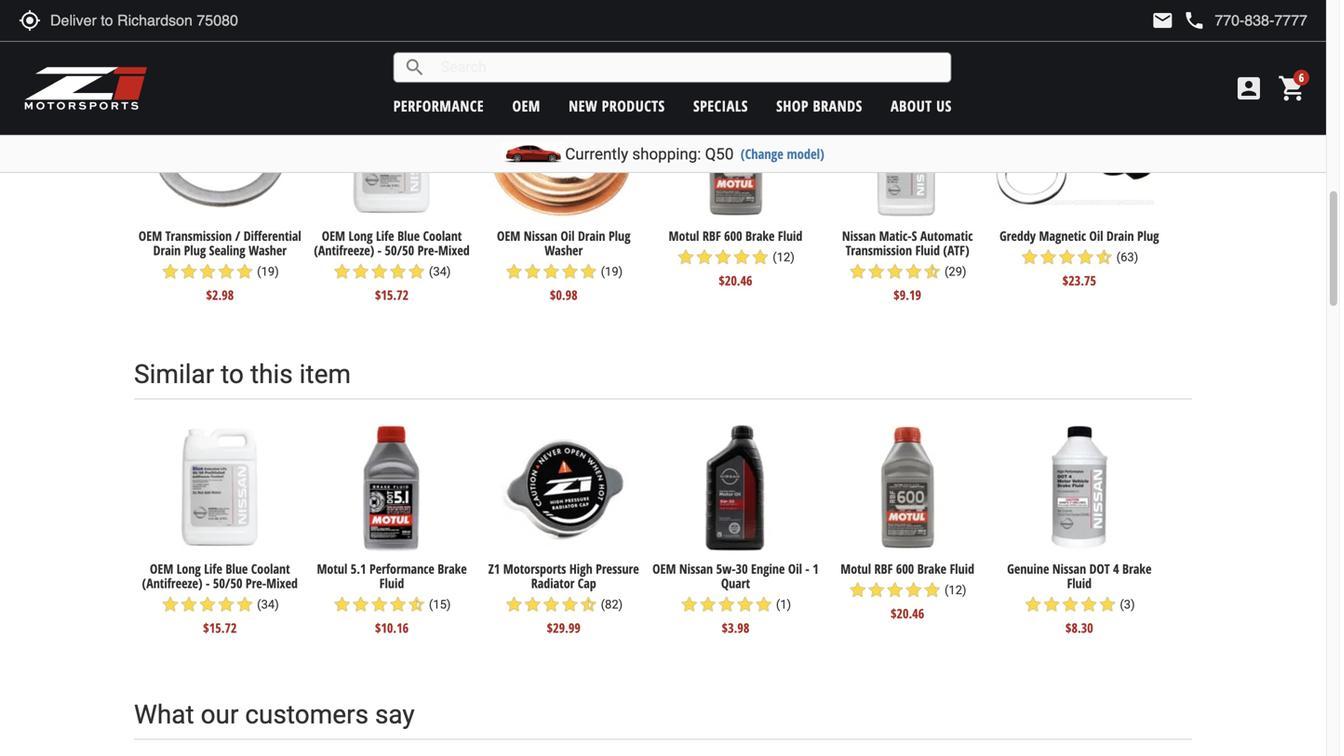 Task type: vqa. For each thing, say whether or not it's contained in the screenshot.
topmost $14.99
no



Task type: locate. For each thing, give the bounding box(es) containing it.
star
[[677, 248, 695, 267], [695, 248, 714, 267], [714, 248, 733, 267], [733, 248, 751, 267], [751, 248, 770, 267], [1021, 248, 1039, 267], [1039, 248, 1058, 267], [1058, 248, 1076, 267], [1076, 248, 1095, 267], [161, 262, 180, 281], [180, 262, 198, 281], [198, 262, 217, 281], [217, 262, 235, 281], [235, 262, 254, 281], [333, 262, 352, 281], [352, 262, 370, 281], [370, 262, 389, 281], [389, 262, 407, 281], [407, 262, 426, 281], [505, 262, 523, 281], [523, 262, 542, 281], [542, 262, 561, 281], [561, 262, 579, 281], [579, 262, 598, 281], [849, 262, 867, 281], [867, 262, 886, 281], [886, 262, 905, 281], [905, 262, 923, 281], [849, 581, 867, 600], [867, 581, 886, 600], [886, 581, 904, 600], [904, 581, 923, 600], [923, 581, 942, 600], [161, 596, 180, 614], [180, 596, 198, 614], [198, 596, 217, 614], [217, 596, 235, 614], [235, 596, 254, 614], [333, 596, 352, 614], [352, 596, 370, 614], [370, 596, 389, 614], [389, 596, 407, 614], [505, 596, 523, 614], [523, 596, 542, 614], [542, 596, 561, 614], [561, 596, 579, 614], [680, 596, 699, 614], [699, 596, 717, 614], [717, 596, 736, 614], [736, 596, 755, 614], [755, 596, 773, 614], [1024, 596, 1043, 614], [1043, 596, 1061, 614], [1061, 596, 1080, 614], [1080, 596, 1098, 614], [1098, 596, 1117, 614]]

search
[[404, 56, 426, 79]]

oem link
[[512, 96, 541, 116]]

pre-
[[418, 242, 438, 259], [246, 575, 266, 592]]

nissan inside oem nissan oil drain plug washer star star star star star (19) $0.98
[[524, 227, 558, 245]]

2 horizontal spatial oil
[[1089, 227, 1104, 245]]

genuine nissan dot 4 brake fluid star star star star star (3) $8.30
[[1007, 560, 1152, 637]]

drain for star
[[578, 227, 605, 245]]

0 horizontal spatial drain
[[153, 242, 181, 259]]

1 vertical spatial oem long life blue coolant (antifreeze) - 50/50 pre-mixed star star star star star (34) $15.72
[[142, 560, 298, 637]]

blue
[[398, 227, 420, 245], [226, 560, 248, 578]]

1 horizontal spatial coolant
[[423, 227, 462, 245]]

0 vertical spatial (12)
[[773, 250, 795, 264]]

0 vertical spatial item
[[459, 26, 511, 57]]

motul right 1
[[841, 560, 871, 578]]

1 horizontal spatial (antifreeze)
[[314, 242, 374, 259]]

(antifreeze)
[[314, 242, 374, 259], [142, 575, 202, 592]]

1 vertical spatial this
[[250, 359, 293, 390]]

differential
[[244, 227, 301, 245]]

about
[[891, 96, 932, 116]]

star_half down cap at the left
[[579, 596, 598, 614]]

2 horizontal spatial plug
[[1137, 227, 1159, 245]]

0 horizontal spatial coolant
[[251, 560, 290, 578]]

1 horizontal spatial 600
[[896, 560, 914, 578]]

(19) inside oem transmission / differential drain plug sealing washer star star star star star (19) $2.98
[[257, 265, 279, 279]]

plug up (63)
[[1137, 227, 1159, 245]]

oem nissan oil drain plug washer star star star star star (19) $0.98
[[497, 227, 631, 304]]

1 vertical spatial $20.46
[[891, 605, 924, 623]]

0 vertical spatial pre-
[[418, 242, 438, 259]]

(atf)
[[943, 242, 970, 259]]

oem
[[512, 96, 541, 116], [139, 227, 162, 245], [322, 227, 345, 245], [497, 227, 521, 245], [150, 560, 173, 578], [653, 560, 676, 578]]

0 horizontal spatial washer
[[249, 242, 287, 259]]

item left also
[[459, 26, 511, 57]]

oil up $0.98
[[561, 227, 575, 245]]

0 vertical spatial $20.46
[[719, 272, 753, 289]]

plug inside greddy magnetic oil drain plug star star star star star_half (63) $23.75
[[1137, 227, 1159, 245]]

0 horizontal spatial rbf
[[703, 227, 721, 245]]

this up the performance link
[[410, 26, 453, 57]]

30
[[736, 560, 748, 578]]

magnetic
[[1039, 227, 1086, 245]]

1 horizontal spatial (12)
[[945, 584, 967, 598]]

greddy
[[1000, 227, 1036, 245]]

oem long life blue coolant (antifreeze) - 50/50 pre-mixed star star star star star (34) $15.72
[[314, 227, 470, 304], [142, 560, 298, 637]]

1 vertical spatial 50/50
[[213, 575, 242, 592]]

0 vertical spatial mixed
[[438, 242, 470, 259]]

motul inside motul 5.1 performance brake fluid star star star star star_half (15) $10.16
[[317, 560, 347, 578]]

nissan inside oem nissan 5w-30 engine oil - 1 quart star star star star star (1) $3.98
[[679, 560, 713, 578]]

$23.75
[[1063, 272, 1096, 289]]

nissan left matic-
[[842, 227, 876, 245]]

0 horizontal spatial 50/50
[[213, 575, 242, 592]]

0 vertical spatial oem long life blue coolant (antifreeze) - 50/50 pre-mixed star star star star star (34) $15.72
[[314, 227, 470, 304]]

specials
[[693, 96, 748, 116]]

nissan up $0.98
[[524, 227, 558, 245]]

oil inside oem nissan oil drain plug washer star star star star star (19) $0.98
[[561, 227, 575, 245]]

genuine
[[1007, 560, 1049, 578]]

shopping:
[[632, 145, 701, 163]]

drain inside oem nissan oil drain plug washer star star star star star (19) $0.98
[[578, 227, 605, 245]]

nissan left dot
[[1053, 560, 1086, 578]]

nissan
[[524, 227, 558, 245], [842, 227, 876, 245], [679, 560, 713, 578], [1053, 560, 1086, 578]]

0 vertical spatial $15.72
[[375, 286, 409, 304]]

products
[[602, 96, 665, 116]]

0 vertical spatial blue
[[398, 227, 420, 245]]

(1)
[[776, 598, 791, 612]]

1 horizontal spatial washer
[[545, 242, 583, 259]]

1 vertical spatial long
[[177, 560, 201, 578]]

1 vertical spatial blue
[[226, 560, 248, 578]]

0 horizontal spatial (antifreeze)
[[142, 575, 202, 592]]

quart
[[721, 575, 750, 592]]

item right to
[[299, 359, 351, 390]]

plug left 'sealing'
[[184, 242, 206, 259]]

$15.72
[[375, 286, 409, 304], [203, 619, 237, 637]]

1 horizontal spatial plug
[[609, 227, 631, 245]]

oem inside oem nissan 5w-30 engine oil - 1 quart star star star star star (1) $3.98
[[653, 560, 676, 578]]

(change model) link
[[741, 145, 824, 163]]

0 horizontal spatial pre-
[[246, 575, 266, 592]]

washer right /
[[249, 242, 287, 259]]

this right to
[[250, 359, 293, 390]]

1 horizontal spatial $20.46
[[891, 605, 924, 623]]

0 horizontal spatial motul rbf 600 brake fluid star star star star star (12) $20.46
[[669, 227, 803, 289]]

plug
[[609, 227, 631, 245], [1137, 227, 1159, 245], [184, 242, 206, 259]]

plug down currently
[[609, 227, 631, 245]]

0 horizontal spatial (34)
[[257, 598, 279, 612]]

star_half left (15)
[[407, 596, 426, 614]]

1 vertical spatial $15.72
[[203, 619, 237, 637]]

1 vertical spatial (12)
[[945, 584, 967, 598]]

1 washer from the left
[[249, 242, 287, 259]]

drain down currently
[[578, 227, 605, 245]]

mixed
[[438, 242, 470, 259], [266, 575, 298, 592]]

drain for star_half
[[1107, 227, 1134, 245]]

dot
[[1090, 560, 1110, 578]]

plug inside oem nissan oil drain plug washer star star star star star (19) $0.98
[[609, 227, 631, 245]]

about us
[[891, 96, 952, 116]]

(12)
[[773, 250, 795, 264], [945, 584, 967, 598]]

brake
[[746, 227, 775, 245], [438, 560, 467, 578], [918, 560, 947, 578], [1123, 560, 1152, 578]]

nissan left 5w-
[[679, 560, 713, 578]]

1 vertical spatial item
[[299, 359, 351, 390]]

1 horizontal spatial oem long life blue coolant (antifreeze) - 50/50 pre-mixed star star star star star (34) $15.72
[[314, 227, 470, 304]]

2 washer from the left
[[545, 242, 583, 259]]

1 horizontal spatial life
[[376, 227, 394, 245]]

star_half left (29)
[[923, 262, 942, 281]]

transmission inside oem transmission / differential drain plug sealing washer star star star star star (19) $2.98
[[165, 227, 232, 245]]

washer
[[249, 242, 287, 259], [545, 242, 583, 259]]

2 horizontal spatial drain
[[1107, 227, 1134, 245]]

0 horizontal spatial -
[[206, 575, 210, 592]]

drain inside oem transmission / differential drain plug sealing washer star star star star star (19) $2.98
[[153, 242, 181, 259]]

motul down the currently shopping: q50 (change model)
[[669, 227, 699, 245]]

phone link
[[1183, 9, 1308, 32]]

1 horizontal spatial item
[[459, 26, 511, 57]]

1 horizontal spatial $15.72
[[375, 286, 409, 304]]

1 (19) from the left
[[257, 265, 279, 279]]

pressure
[[596, 560, 639, 578]]

$20.46
[[719, 272, 753, 289], [891, 605, 924, 623]]

fluid left 4
[[1067, 575, 1092, 592]]

drain inside greddy magnetic oil drain plug star star star star star_half (63) $23.75
[[1107, 227, 1134, 245]]

1 vertical spatial pre-
[[246, 575, 266, 592]]

transmission up the $9.19
[[846, 242, 912, 259]]

currently
[[565, 145, 628, 163]]

fluid down (change model) link
[[778, 227, 803, 245]]

1 horizontal spatial (34)
[[429, 265, 451, 279]]

0 horizontal spatial transmission
[[165, 227, 232, 245]]

fluid inside motul 5.1 performance brake fluid star star star star star_half (15) $10.16
[[380, 575, 404, 592]]

1 horizontal spatial 50/50
[[385, 242, 414, 259]]

washer up $0.98
[[545, 242, 583, 259]]

2 (19) from the left
[[601, 265, 623, 279]]

1 horizontal spatial drain
[[578, 227, 605, 245]]

1 horizontal spatial (19)
[[601, 265, 623, 279]]

-
[[378, 242, 382, 259], [805, 560, 810, 578], [206, 575, 210, 592]]

plug for (63)
[[1137, 227, 1159, 245]]

fluid right 5.1
[[380, 575, 404, 592]]

drain up (63)
[[1107, 227, 1134, 245]]

rbf right 1
[[875, 560, 893, 578]]

1 vertical spatial life
[[204, 560, 222, 578]]

1 vertical spatial rbf
[[875, 560, 893, 578]]

0 horizontal spatial (19)
[[257, 265, 279, 279]]

0 vertical spatial this
[[410, 26, 453, 57]]

1 vertical spatial mixed
[[266, 575, 298, 592]]

600
[[724, 227, 742, 245], [896, 560, 914, 578]]

us
[[936, 96, 952, 116]]

brands
[[813, 96, 863, 116]]

600 right 1
[[896, 560, 914, 578]]

1 horizontal spatial oil
[[788, 560, 802, 578]]

0 horizontal spatial this
[[250, 359, 293, 390]]

1 horizontal spatial mixed
[[438, 242, 470, 259]]

similar to this item
[[134, 359, 351, 390]]

0 horizontal spatial motul
[[317, 560, 347, 578]]

star_half left (63)
[[1095, 248, 1114, 267]]

oil for star_half
[[1089, 227, 1104, 245]]

0 vertical spatial life
[[376, 227, 394, 245]]

0 vertical spatial (antifreeze)
[[314, 242, 374, 259]]

transmission left /
[[165, 227, 232, 245]]

fluid left genuine
[[950, 560, 975, 578]]

Search search field
[[426, 53, 951, 82]]

1 vertical spatial motul rbf 600 brake fluid star star star star star (12) $20.46
[[841, 560, 975, 623]]

s
[[912, 227, 917, 245]]

0 horizontal spatial plug
[[184, 242, 206, 259]]

similar
[[134, 359, 214, 390]]

nissan for $0.98
[[524, 227, 558, 245]]

(19)
[[257, 265, 279, 279], [601, 265, 623, 279]]

(15)
[[429, 598, 451, 612]]

brake inside motul 5.1 performance brake fluid star star star star star_half (15) $10.16
[[438, 560, 467, 578]]

1 horizontal spatial motul rbf 600 brake fluid star star star star star (12) $20.46
[[841, 560, 975, 623]]

0 horizontal spatial long
[[177, 560, 201, 578]]

oil inside greddy magnetic oil drain plug star star star star star_half (63) $23.75
[[1089, 227, 1104, 245]]

0 horizontal spatial (12)
[[773, 250, 795, 264]]

0 horizontal spatial oil
[[561, 227, 575, 245]]

nissan inside genuine nissan dot 4 brake fluid star star star star star (3) $8.30
[[1053, 560, 1086, 578]]

1 horizontal spatial this
[[410, 26, 453, 57]]

0 vertical spatial 600
[[724, 227, 742, 245]]

(34)
[[429, 265, 451, 279], [257, 598, 279, 612]]

this
[[410, 26, 453, 57], [250, 359, 293, 390]]

oil right magnetic
[[1089, 227, 1104, 245]]

transmission inside nissan matic-s automatic transmission fluid (atf) star star star star star_half (29) $9.19
[[846, 242, 912, 259]]

oil left 1
[[788, 560, 802, 578]]

fluid
[[778, 227, 803, 245], [916, 242, 940, 259], [950, 560, 975, 578], [380, 575, 404, 592], [1067, 575, 1092, 592]]

fluid left "(atf)"
[[916, 242, 940, 259]]

motul left 5.1
[[317, 560, 347, 578]]

5w-
[[716, 560, 736, 578]]

item
[[459, 26, 511, 57], [299, 359, 351, 390]]

600 down q50 at the top of page
[[724, 227, 742, 245]]

star_half inside nissan matic-s automatic transmission fluid (atf) star star star star star_half (29) $9.19
[[923, 262, 942, 281]]

motorsports
[[503, 560, 566, 578]]

transmission
[[165, 227, 232, 245], [846, 242, 912, 259]]

2 horizontal spatial -
[[805, 560, 810, 578]]

1 horizontal spatial transmission
[[846, 242, 912, 259]]

fluid inside genuine nissan dot 4 brake fluid star star star star star (3) $8.30
[[1067, 575, 1092, 592]]

0 horizontal spatial $15.72
[[203, 619, 237, 637]]

mail
[[1152, 9, 1174, 32]]

0 vertical spatial rbf
[[703, 227, 721, 245]]

who
[[267, 26, 316, 57]]

shopping_cart link
[[1273, 74, 1308, 103]]

star_half inside z1 motorsports high pressure radiator cap star star star star star_half (82) $29.99
[[579, 596, 598, 614]]

oem transmission / differential drain plug sealing washer star star star star star (19) $2.98
[[139, 227, 301, 304]]

0 horizontal spatial item
[[299, 359, 351, 390]]

1 vertical spatial coolant
[[251, 560, 290, 578]]

0 vertical spatial coolant
[[423, 227, 462, 245]]

- inside oem nissan 5w-30 engine oil - 1 quart star star star star star (1) $3.98
[[805, 560, 810, 578]]

0 vertical spatial long
[[349, 227, 373, 245]]

0 horizontal spatial $20.46
[[719, 272, 753, 289]]

drain left 'sealing'
[[153, 242, 181, 259]]

rbf down q50 at the top of page
[[703, 227, 721, 245]]

long
[[349, 227, 373, 245], [177, 560, 201, 578]]

1 vertical spatial (34)
[[257, 598, 279, 612]]



Task type: describe. For each thing, give the bounding box(es) containing it.
oil inside oem nissan 5w-30 engine oil - 1 quart star star star star star (1) $3.98
[[788, 560, 802, 578]]

$29.99
[[547, 619, 581, 637]]

shop brands
[[776, 96, 863, 116]]

oem nissan 5w-30 engine oil - 1 quart star star star star star (1) $3.98
[[653, 560, 819, 637]]

$3.98
[[722, 619, 750, 637]]

(82)
[[601, 598, 623, 612]]

new products link
[[569, 96, 665, 116]]

sealing
[[209, 242, 245, 259]]

nissan for star
[[679, 560, 713, 578]]

1 horizontal spatial blue
[[398, 227, 420, 245]]

0 horizontal spatial blue
[[226, 560, 248, 578]]

1 vertical spatial 600
[[896, 560, 914, 578]]

cap
[[578, 575, 596, 592]]

bought
[[323, 26, 404, 57]]

account_box link
[[1230, 74, 1269, 103]]

performance link
[[393, 96, 484, 116]]

q50
[[705, 145, 734, 163]]

customers
[[134, 26, 261, 57]]

0 vertical spatial 50/50
[[385, 242, 414, 259]]

nissan inside nissan matic-s automatic transmission fluid (atf) star star star star star_half (29) $9.19
[[842, 227, 876, 245]]

about us link
[[891, 96, 952, 116]]

radiator
[[531, 575, 575, 592]]

account_box
[[1234, 74, 1264, 103]]

$8.30
[[1066, 619, 1093, 637]]

nissan matic-s automatic transmission fluid (atf) star star star star star_half (29) $9.19
[[842, 227, 973, 304]]

(3)
[[1120, 598, 1135, 612]]

0 vertical spatial motul rbf 600 brake fluid star star star star star (12) $20.46
[[669, 227, 803, 289]]

oem inside oem nissan oil drain plug washer star star star star star (19) $0.98
[[497, 227, 521, 245]]

0 horizontal spatial oem long life blue coolant (antifreeze) - 50/50 pre-mixed star star star star star (34) $15.72
[[142, 560, 298, 637]]

washer inside oem transmission / differential drain plug sealing washer star star star star star (19) $2.98
[[249, 242, 287, 259]]

$9.19
[[894, 286, 921, 304]]

matic-
[[879, 227, 912, 245]]

plug for star
[[609, 227, 631, 245]]

specials link
[[693, 96, 748, 116]]

1 horizontal spatial motul
[[669, 227, 699, 245]]

star_half inside greddy magnetic oil drain plug star star star star star_half (63) $23.75
[[1095, 248, 1114, 267]]

oem inside oem transmission / differential drain plug sealing washer star star star star star (19) $2.98
[[139, 227, 162, 245]]

mail link
[[1152, 9, 1174, 32]]

0 horizontal spatial mixed
[[266, 575, 298, 592]]

purchased
[[573, 26, 694, 57]]

1 vertical spatial (antifreeze)
[[142, 575, 202, 592]]

what our customers say
[[134, 700, 415, 731]]

(change
[[741, 145, 784, 163]]

1 horizontal spatial rbf
[[875, 560, 893, 578]]

washer inside oem nissan oil drain plug washer star star star star star (19) $0.98
[[545, 242, 583, 259]]

motul 5.1 performance brake fluid star star star star star_half (15) $10.16
[[317, 560, 467, 637]]

0 horizontal spatial 600
[[724, 227, 742, 245]]

greddy magnetic oil drain plug star star star star star_half (63) $23.75
[[1000, 227, 1159, 289]]

oil for star
[[561, 227, 575, 245]]

also
[[517, 26, 566, 57]]

(63)
[[1117, 250, 1139, 264]]

...
[[701, 26, 721, 57]]

shop
[[776, 96, 809, 116]]

engine
[[751, 560, 785, 578]]

0 vertical spatial (34)
[[429, 265, 451, 279]]

new
[[569, 96, 598, 116]]

brake inside genuine nissan dot 4 brake fluid star star star star star (3) $8.30
[[1123, 560, 1152, 578]]

$0.98
[[550, 286, 578, 304]]

/
[[235, 227, 240, 245]]

5.1
[[351, 560, 366, 578]]

1 horizontal spatial long
[[349, 227, 373, 245]]

$10.16
[[375, 619, 409, 637]]

our
[[201, 700, 239, 731]]

1 horizontal spatial -
[[378, 242, 382, 259]]

star_half inside motul 5.1 performance brake fluid star star star star star_half (15) $10.16
[[407, 596, 426, 614]]

0 horizontal spatial life
[[204, 560, 222, 578]]

1 horizontal spatial pre-
[[418, 242, 438, 259]]

high
[[569, 560, 593, 578]]

z1 motorsports high pressure radiator cap star star star star star_half (82) $29.99
[[488, 560, 639, 637]]

phone
[[1183, 9, 1206, 32]]

say
[[375, 700, 415, 731]]

performance
[[370, 560, 434, 578]]

customers
[[245, 700, 369, 731]]

plug inside oem transmission / differential drain plug sealing washer star star star star star (19) $2.98
[[184, 242, 206, 259]]

4
[[1113, 560, 1119, 578]]

fluid inside nissan matic-s automatic transmission fluid (atf) star star star star star_half (29) $9.19
[[916, 242, 940, 259]]

2 horizontal spatial motul
[[841, 560, 871, 578]]

currently shopping: q50 (change model)
[[565, 145, 824, 163]]

my_location
[[19, 9, 41, 32]]

shopping_cart
[[1278, 74, 1308, 103]]

$2.98
[[206, 286, 234, 304]]

to
[[221, 359, 244, 390]]

nissan for $8.30
[[1053, 560, 1086, 578]]

automatic
[[920, 227, 973, 245]]

z1 motorsports logo image
[[23, 65, 148, 112]]

new products
[[569, 96, 665, 116]]

z1
[[488, 560, 500, 578]]

(29)
[[945, 265, 967, 279]]

(19) inside oem nissan oil drain plug washer star star star star star (19) $0.98
[[601, 265, 623, 279]]

1
[[813, 560, 819, 578]]

performance
[[393, 96, 484, 116]]

what
[[134, 700, 194, 731]]

shop brands link
[[776, 96, 863, 116]]

model)
[[787, 145, 824, 163]]

customers who bought this item also purchased ...
[[134, 26, 721, 57]]

mail phone
[[1152, 9, 1206, 32]]



